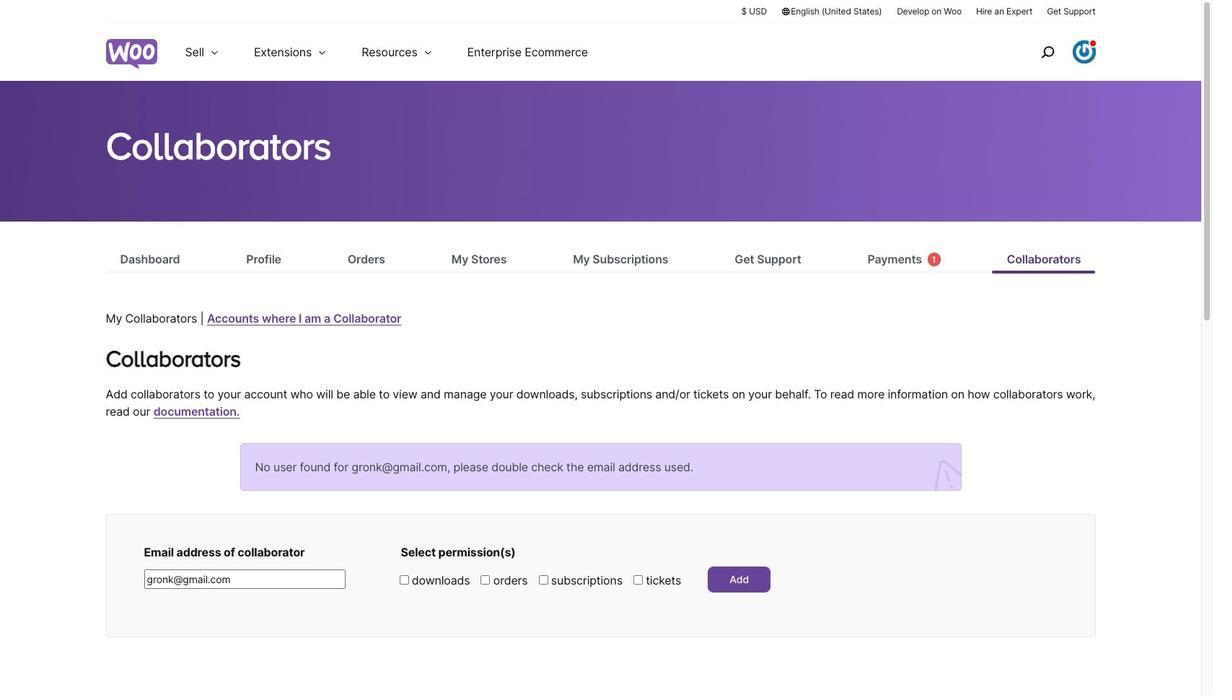 Task type: locate. For each thing, give the bounding box(es) containing it.
None checkbox
[[400, 575, 409, 585], [634, 575, 643, 585], [400, 575, 409, 585], [634, 575, 643, 585]]

None checkbox
[[481, 575, 490, 585], [539, 575, 548, 585], [481, 575, 490, 585], [539, 575, 548, 585]]



Task type: describe. For each thing, give the bounding box(es) containing it.
service navigation menu element
[[1010, 29, 1096, 75]]

search image
[[1036, 40, 1059, 64]]

open account menu image
[[1073, 40, 1096, 64]]



